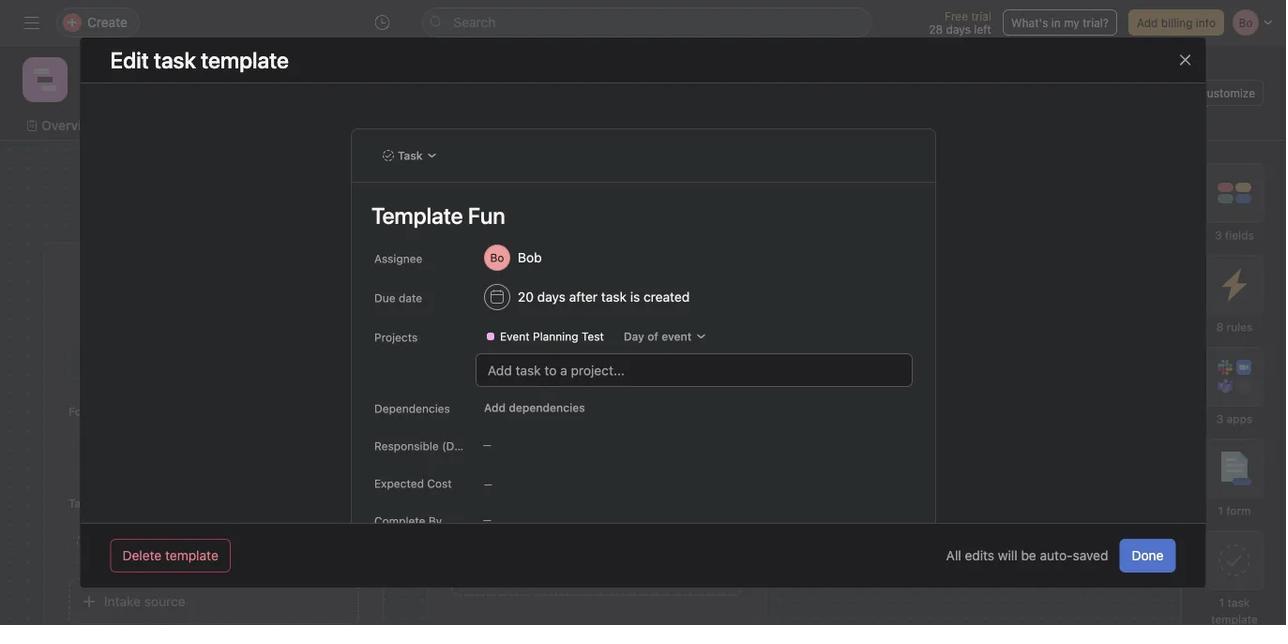 Task type: describe. For each thing, give the bounding box(es) containing it.
bo
[[1015, 86, 1029, 99]]

2 horizontal spatial tasks
[[929, 342, 957, 355]]

delete template button
[[110, 539, 231, 573]]

move for pre-event (1 month to go)
[[904, 390, 933, 403]]

all edits will be auto-saved
[[946, 548, 1109, 564]]

bob button
[[475, 241, 572, 275]]

rules
[[1227, 321, 1253, 334]]

apps
[[1227, 413, 1253, 426]]

add billing info
[[1137, 16, 1216, 29]]

calendar link
[[346, 115, 417, 136]]

files
[[778, 118, 807, 133]]

assignee
[[511, 449, 564, 464]]

add for add dependencies
[[484, 402, 505, 415]]

dependencies
[[374, 403, 450, 416]]

add dependencies
[[484, 402, 585, 415]]

task for task templates
[[68, 497, 93, 510]]

forms
[[68, 405, 103, 418]]

delete
[[122, 548, 162, 564]]

incomplete for 4
[[867, 342, 926, 355]]

1 for task
[[1219, 597, 1225, 610]]

should
[[667, 390, 703, 403]]

what's
[[1011, 16, 1048, 29]]

files link
[[763, 115, 807, 136]]

pre-event (1 month to go) button
[[834, 294, 1125, 327]]

move for overview
[[521, 390, 550, 403]]

0 horizontal spatial by...
[[428, 515, 451, 528]]

done
[[1132, 548, 1164, 564]]

do
[[1020, 390, 1034, 403]]

edit task template
[[110, 47, 289, 73]]

1 task template
[[1211, 597, 1258, 626]]

event planning test
[[500, 330, 604, 343]]

responsible (department)
[[374, 440, 513, 453]]

add collaborators button
[[451, 492, 742, 539]]

in
[[1052, 16, 1061, 29]]

calendar
[[361, 118, 417, 133]]

share
[[1121, 86, 1151, 99]]

3 this from the left
[[1037, 390, 1057, 403]]

set complete by... button
[[834, 430, 1125, 477]]

days inside free trial 28 days left
[[946, 23, 971, 36]]

workflow
[[455, 118, 513, 133]]

fun
[[159, 534, 181, 550]]

(department)
[[442, 440, 513, 453]]

overview button
[[451, 294, 742, 327]]

to for pre-event (1 month to go)
[[936, 390, 947, 403]]

to inside pre-event (1 month to go) button
[[972, 302, 986, 319]]

fields
[[1225, 229, 1254, 242]]

8 rules
[[1217, 321, 1253, 334]]

timeline image
[[34, 68, 56, 91]]

be
[[1021, 548, 1037, 564]]

event
[[500, 330, 529, 343]]

projects
[[374, 331, 417, 344]]

overview inside button
[[451, 302, 517, 319]]

left
[[974, 23, 992, 36]]

billing
[[1161, 16, 1193, 29]]

1 vertical spatial task
[[544, 342, 566, 355]]

free
[[945, 9, 968, 23]]

dashboard
[[573, 118, 641, 133]]

search list box
[[422, 8, 872, 38]]

1 for form
[[1218, 505, 1223, 518]]

bob
[[517, 250, 541, 266]]

1 vertical spatial complete
[[374, 515, 425, 528]]

1 for incomplete
[[474, 342, 479, 355]]

workflow link
[[440, 115, 513, 136]]

0 vertical spatial overview
[[41, 118, 99, 133]]

section
[[451, 274, 492, 287]]

1 incomplete task
[[474, 342, 566, 355]]

test
[[581, 330, 604, 343]]

share button
[[1097, 80, 1160, 106]]

what's in my trial? button
[[1003, 9, 1117, 36]]

trial?
[[1083, 16, 1109, 29]]

when for pre-event (1 month to go)
[[838, 390, 869, 403]]

event inside day of event popup button
[[661, 330, 691, 343]]

template fun
[[99, 534, 181, 550]]

day of event button
[[615, 324, 715, 350]]

when for overview
[[455, 390, 486, 403]]

after
[[569, 289, 597, 305]]

tasks for pre-event (1 month to go)
[[872, 390, 901, 403]]

free trial 28 days left
[[929, 9, 992, 36]]

template
[[99, 534, 155, 550]]

section, for pre-event (1 month to go)
[[974, 390, 1017, 403]]

edits
[[965, 548, 995, 564]]

search
[[454, 15, 496, 30]]

3 apps
[[1217, 413, 1253, 426]]

3 fields
[[1215, 229, 1254, 242]]

by... inside button
[[955, 444, 980, 460]]

(1
[[907, 302, 919, 319]]

remove task from event planning test element
[[718, 324, 745, 350]]

form
[[1227, 505, 1251, 518]]

automatically?
[[499, 407, 578, 420]]

days inside dropdown button
[[537, 289, 565, 305]]

section, for overview
[[591, 390, 634, 403]]

pre-
[[834, 302, 864, 319]]

task templates
[[68, 497, 151, 510]]

pre-event (1 month to go)
[[834, 302, 1013, 319]]

dependencies
[[508, 402, 585, 415]]

expected
[[374, 478, 424, 491]]

when tasks move to this section, what should happen automatically?
[[455, 390, 703, 420]]



Task type: vqa. For each thing, say whether or not it's contained in the screenshot.
second Mark complete option from the top
no



Task type: locate. For each thing, give the bounding box(es) containing it.
incomplete right 4
[[867, 342, 926, 355]]

close image
[[1178, 53, 1193, 68]]

planning
[[532, 330, 578, 343]]

overview link
[[26, 115, 99, 136]]

days right 20
[[537, 289, 565, 305]]

1 vertical spatial add
[[484, 402, 505, 415]]

month
[[923, 302, 968, 319]]

20 days after task is created button
[[475, 281, 720, 314]]

0 horizontal spatial days
[[537, 289, 565, 305]]

2 vertical spatial 1
[[1219, 597, 1225, 610]]

0 vertical spatial 3
[[1215, 229, 1222, 242]]

task for task
[[397, 149, 422, 162]]

1 horizontal spatial incomplete
[[867, 342, 926, 355]]

move up automatically?
[[521, 390, 550, 403]]

what
[[637, 390, 664, 403]]

0 horizontal spatial template
[[165, 548, 218, 564]]

to for overview
[[554, 390, 565, 403]]

event left '(1'
[[864, 302, 903, 319]]

days
[[946, 23, 971, 36], [537, 289, 565, 305]]

task inside dropdown button
[[601, 289, 626, 305]]

tasks up automatically:
[[872, 390, 901, 403]]

1 horizontal spatial by...
[[955, 444, 980, 460]]

2 horizontal spatial this
[[1037, 390, 1057, 403]]

edit
[[110, 47, 149, 73]]

2 move from the left
[[904, 390, 933, 403]]

task left is
[[601, 289, 626, 305]]

0 vertical spatial add
[[1137, 16, 1158, 29]]

0 vertical spatial template
[[165, 548, 218, 564]]

0 horizontal spatial set
[[487, 449, 507, 464]]

2 section, from the left
[[974, 390, 1017, 403]]

templates
[[96, 497, 151, 510]]

complete inside button
[[893, 444, 951, 460]]

1 horizontal spatial complete
[[893, 444, 951, 460]]

3 left 'apps'
[[1217, 413, 1224, 426]]

20
[[517, 289, 533, 305]]

add up (department)
[[484, 402, 505, 415]]

messages link
[[663, 115, 741, 136]]

this for overview
[[568, 390, 588, 403]]

— for by...
[[483, 515, 491, 526]]

Add task to a project... text field
[[475, 354, 912, 387]]

task template
[[154, 47, 289, 73]]

1 down 1 form
[[1219, 597, 1225, 610]]

by... down the when tasks move to this section, do this automatically:
[[955, 444, 980, 460]]

0 vertical spatial —
[[483, 440, 491, 451]]

task
[[397, 149, 422, 162], [68, 497, 93, 510]]

1 — from the top
[[483, 440, 491, 451]]

move inside the when tasks move to this section, do this automatically:
[[904, 390, 933, 403]]

1 horizontal spatial tasks
[[872, 390, 901, 403]]

— down happen
[[483, 440, 491, 451]]

1 section, from the left
[[591, 390, 634, 403]]

go)
[[990, 302, 1013, 319]]

add to starred image
[[289, 72, 304, 87]]

day
[[623, 330, 644, 343]]

28
[[929, 23, 943, 36]]

this for pre-event (1 month to go)
[[950, 390, 971, 403]]

2 horizontal spatial task
[[1228, 597, 1250, 610]]

section,
[[591, 390, 634, 403], [974, 390, 1017, 403]]

will
[[998, 548, 1018, 564]]

1 vertical spatial —
[[483, 515, 491, 526]]

2 horizontal spatial to
[[972, 302, 986, 319]]

days right 28
[[946, 23, 971, 36]]

complete
[[893, 444, 951, 460], [374, 515, 425, 528]]

complete down the when tasks move to this section, do this automatically:
[[893, 444, 951, 460]]

to inside the when tasks move to this section, do this automatically:
[[936, 390, 947, 403]]

1 vertical spatial by...
[[428, 515, 451, 528]]

event
[[864, 302, 903, 319], [661, 330, 691, 343]]

0 horizontal spatial overview
[[41, 118, 99, 133]]

tasks inside the when tasks move to this section, do this automatically:
[[872, 390, 901, 403]]

3 left fields
[[1215, 229, 1222, 242]]

event inside pre-event (1 month to go) button
[[864, 302, 903, 319]]

1 horizontal spatial when
[[838, 390, 869, 403]]

2 — from the top
[[483, 515, 491, 526]]

— for (department)
[[483, 440, 491, 451]]

when tasks move to this section, do this automatically:
[[838, 390, 1057, 420]]

20 days after task is created
[[517, 289, 689, 305]]

when inside when tasks move to this section, what should happen automatically?
[[455, 390, 486, 403]]

1 horizontal spatial this
[[950, 390, 971, 403]]

1 vertical spatial 1
[[1218, 505, 1223, 518]]

0 horizontal spatial this
[[568, 390, 588, 403]]

1 vertical spatial overview
[[451, 302, 517, 319]]

1 horizontal spatial days
[[946, 23, 971, 36]]

by... down cost on the bottom left
[[428, 515, 451, 528]]

is
[[630, 289, 640, 305]]

4
[[857, 342, 864, 355]]

— left collaborators at the left
[[483, 515, 491, 526]]

move up automatically:
[[904, 390, 933, 403]]

add dependencies button
[[475, 395, 593, 421]]

this
[[568, 390, 588, 403], [950, 390, 971, 403], [1037, 390, 1057, 403]]

2 vertical spatial task
[[1228, 597, 1250, 610]]

1 horizontal spatial set
[[869, 444, 889, 460]]

due
[[374, 292, 395, 305]]

incomplete for 1
[[482, 342, 541, 355]]

0 vertical spatial task
[[601, 289, 626, 305]]

when up automatically:
[[838, 390, 869, 403]]

when
[[455, 390, 486, 403], [838, 390, 869, 403]]

set assignee button
[[451, 433, 742, 480]]

to inside when tasks move to this section, what should happen automatically?
[[554, 390, 565, 403]]

1 horizontal spatial task
[[601, 289, 626, 305]]

— button
[[475, 508, 588, 534]]

0 horizontal spatial section,
[[591, 390, 634, 403]]

dashboard link
[[558, 115, 641, 136]]

0 vertical spatial complete
[[893, 444, 951, 460]]

1
[[474, 342, 479, 355], [1218, 505, 1223, 518], [1219, 597, 1225, 610]]

1 vertical spatial template
[[1211, 614, 1258, 626]]

add left billing
[[1137, 16, 1158, 29]]

4 incomplete tasks
[[857, 342, 957, 355]]

2 incomplete from the left
[[867, 342, 926, 355]]

add billing info button
[[1129, 9, 1224, 36]]

3 for 3 fields
[[1215, 229, 1222, 242]]

1 inside 1 task template
[[1219, 597, 1225, 610]]

expected cost
[[374, 478, 451, 491]]

0 horizontal spatial when
[[455, 390, 486, 403]]

to left go)
[[972, 302, 986, 319]]

section, inside the when tasks move to this section, do this automatically:
[[974, 390, 1017, 403]]

search button
[[422, 8, 872, 38]]

tasks inside when tasks move to this section, what should happen automatically?
[[489, 390, 518, 403]]

1 horizontal spatial to
[[936, 390, 947, 403]]

set left assignee
[[487, 449, 507, 464]]

tasks for overview
[[489, 390, 518, 403]]

0 horizontal spatial tasks
[[489, 390, 518, 403]]

this up set complete by... button
[[950, 390, 971, 403]]

0 vertical spatial event
[[864, 302, 903, 319]]

1 this from the left
[[568, 390, 588, 403]]

0 horizontal spatial incomplete
[[482, 342, 541, 355]]

set for set complete by...
[[869, 444, 889, 460]]

auto-
[[1040, 548, 1073, 564]]

0 horizontal spatial to
[[554, 390, 565, 403]]

1 left form
[[1218, 505, 1223, 518]]

1 horizontal spatial template
[[1211, 614, 1258, 626]]

set assignee
[[487, 449, 564, 464]]

1 horizontal spatial task
[[397, 149, 422, 162]]

add for add billing info
[[1137, 16, 1158, 29]]

1 horizontal spatial overview
[[451, 302, 517, 319]]

of
[[647, 330, 658, 343]]

add inside button
[[487, 507, 511, 523]]

2 when from the left
[[838, 390, 869, 403]]

cost
[[427, 478, 451, 491]]

task down form
[[1228, 597, 1250, 610]]

responsible
[[374, 440, 438, 453]]

add for add collaborators
[[487, 507, 511, 523]]

this inside when tasks move to this section, what should happen automatically?
[[568, 390, 588, 403]]

section, left what
[[591, 390, 634, 403]]

to up the set complete by...
[[936, 390, 947, 403]]

template inside button
[[165, 548, 218, 564]]

set down automatically:
[[869, 444, 889, 460]]

tasks
[[929, 342, 957, 355], [489, 390, 518, 403], [872, 390, 901, 403]]

my
[[1064, 16, 1080, 29]]

task left templates
[[68, 497, 93, 510]]

task left test
[[544, 342, 566, 355]]

1 horizontal spatial event
[[864, 302, 903, 319]]

template
[[165, 548, 218, 564], [1211, 614, 1258, 626]]

0 vertical spatial task
[[397, 149, 422, 162]]

1 incomplete from the left
[[482, 342, 541, 355]]

— inside — popup button
[[483, 515, 491, 526]]

Expected Cost text field
[[475, 466, 700, 500]]

0 vertical spatial 1
[[474, 342, 479, 355]]

set for set assignee
[[487, 449, 507, 464]]

tasks up happen
[[489, 390, 518, 403]]

happen
[[455, 407, 496, 420]]

this right do
[[1037, 390, 1057, 403]]

2 vertical spatial add
[[487, 507, 511, 523]]

day of event
[[623, 330, 691, 343]]

None text field
[[79, 63, 253, 97]]

tasks down month
[[929, 342, 957, 355]]

0 horizontal spatial event
[[661, 330, 691, 343]]

overview down section
[[451, 302, 517, 319]]

template fun button
[[68, 521, 359, 564]]

1 form
[[1218, 505, 1251, 518]]

2 this from the left
[[950, 390, 971, 403]]

section, inside when tasks move to this section, what should happen automatically?
[[591, 390, 634, 403]]

0 vertical spatial by...
[[955, 444, 980, 460]]

overview
[[41, 118, 99, 133], [451, 302, 517, 319]]

8
[[1217, 321, 1224, 334]]

what's in my trial?
[[1011, 16, 1109, 29]]

this up automatically?
[[568, 390, 588, 403]]

to
[[972, 302, 986, 319], [554, 390, 565, 403], [936, 390, 947, 403]]

messages
[[678, 118, 741, 133]]

due date
[[374, 292, 422, 305]]

1 vertical spatial event
[[661, 330, 691, 343]]

to up automatically?
[[554, 390, 565, 403]]

saved
[[1073, 548, 1109, 564]]

all
[[946, 548, 961, 564]]

task inside 1 task template
[[1228, 597, 1250, 610]]

incomplete down 20
[[482, 342, 541, 355]]

by...
[[955, 444, 980, 460], [428, 515, 451, 528]]

0 horizontal spatial move
[[521, 390, 550, 403]]

3 for 3 apps
[[1217, 413, 1224, 426]]

0 horizontal spatial task
[[544, 342, 566, 355]]

— inside — dropdown button
[[483, 440, 491, 451]]

1 horizontal spatial section,
[[974, 390, 1017, 403]]

move inside when tasks move to this section, what should happen automatically?
[[521, 390, 550, 403]]

assignee
[[374, 252, 422, 266]]

delete template
[[122, 548, 218, 564]]

0 horizontal spatial task
[[68, 497, 93, 510]]

complete down expected
[[374, 515, 425, 528]]

Template Name text field
[[363, 194, 912, 237]]

1 left event
[[474, 342, 479, 355]]

overview down timeline "icon"
[[41, 118, 99, 133]]

1 horizontal spatial move
[[904, 390, 933, 403]]

task button
[[374, 143, 446, 169]]

section, left do
[[974, 390, 1017, 403]]

complete by...
[[374, 515, 451, 528]]

add left collaborators at the left
[[487, 507, 511, 523]]

1 when from the left
[[455, 390, 486, 403]]

task down calendar
[[397, 149, 422, 162]]

0 horizontal spatial complete
[[374, 515, 425, 528]]

when inside the when tasks move to this section, do this automatically:
[[838, 390, 869, 403]]

1 vertical spatial task
[[68, 497, 93, 510]]

task inside button
[[397, 149, 422, 162]]

created
[[643, 289, 689, 305]]

when up happen
[[455, 390, 486, 403]]

1 move from the left
[[521, 390, 550, 403]]

0 vertical spatial days
[[946, 23, 971, 36]]

collaborators
[[515, 507, 594, 523]]

trial
[[971, 9, 992, 23]]

1 vertical spatial 3
[[1217, 413, 1224, 426]]

date
[[398, 292, 422, 305]]

event right of
[[661, 330, 691, 343]]

1 vertical spatial days
[[537, 289, 565, 305]]



